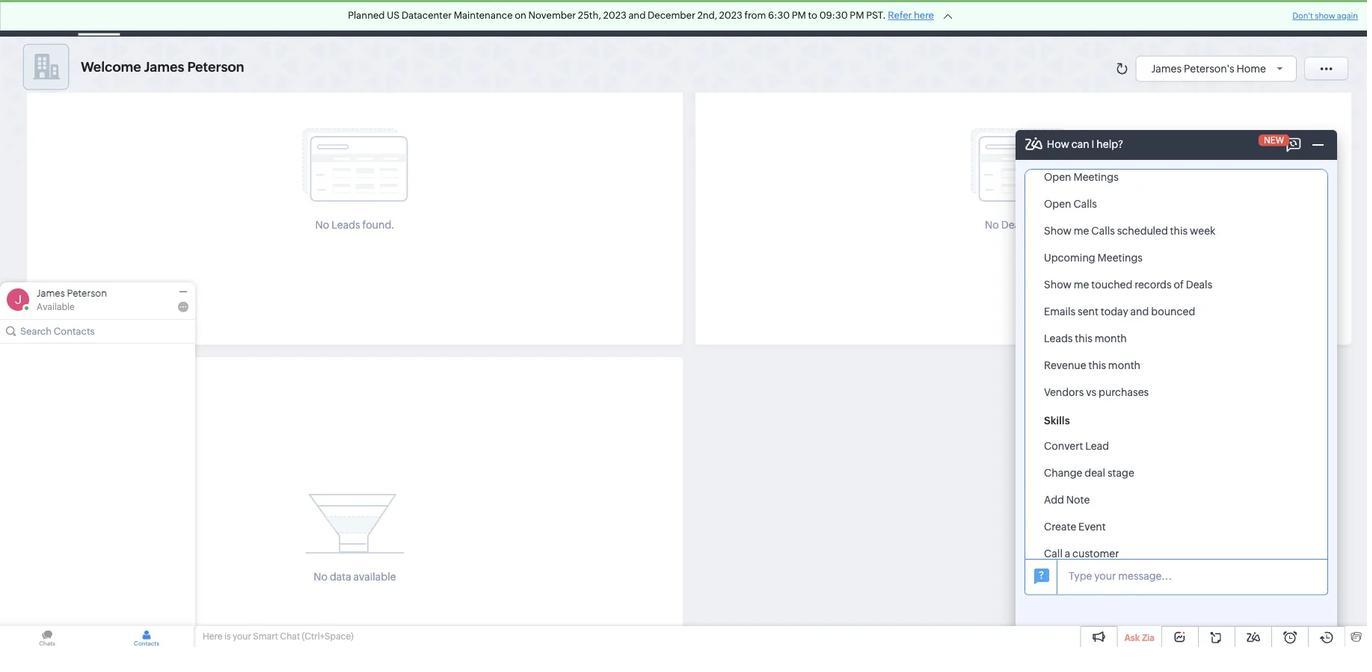 Task type: vqa. For each thing, say whether or not it's contained in the screenshot.
THE LAST UPDATE : 12:55 PM
no



Task type: locate. For each thing, give the bounding box(es) containing it.
1 found. from the left
[[362, 219, 394, 231]]

1 horizontal spatial how
[[1078, 197, 1101, 209]]

0 vertical spatial this
[[1170, 225, 1188, 237]]

1 horizontal spatial found.
[[1030, 219, 1062, 231]]

Type your message... text field
[[1058, 568, 1327, 586]]

deals
[[329, 12, 356, 24], [1001, 219, 1028, 231], [1186, 279, 1213, 291]]

contacts image
[[99, 627, 194, 648]]

2 me from the top
[[1074, 279, 1089, 291]]

1 horizontal spatial 2023
[[719, 10, 743, 21]]

1 vertical spatial open
[[1044, 198, 1071, 210]]

november
[[528, 10, 576, 21]]

0 horizontal spatial found.
[[362, 219, 394, 231]]

1 create from the top
[[1044, 521, 1076, 533]]

1 vertical spatial month
[[1108, 360, 1141, 372]]

me up sent
[[1074, 279, 1089, 291]]

us
[[387, 10, 400, 21]]

available
[[353, 571, 396, 583]]

1 vertical spatial create
[[1044, 575, 1076, 587]]

1 vertical spatial this
[[1075, 333, 1093, 345]]

hi,
[[1063, 197, 1076, 209]]

open up hi, at the top right of page
[[1044, 171, 1071, 183]]

leads this month
[[1044, 333, 1127, 345]]

1 vertical spatial peterson
[[67, 288, 107, 299]]

1 horizontal spatial peterson
[[187, 59, 244, 75]]

how left can
[[1047, 138, 1069, 150]]

month up purchases
[[1108, 360, 1141, 372]]

services link
[[793, 0, 858, 36]]

found. for no leads found.
[[362, 219, 394, 231]]

month
[[1095, 333, 1127, 345], [1108, 360, 1141, 372]]

1 me from the top
[[1074, 225, 1089, 237]]

no leads found.
[[315, 219, 394, 231]]

0 horizontal spatial deals
[[329, 12, 356, 24]]

create down add in the right of the page
[[1044, 521, 1076, 533]]

1 open from the top
[[1044, 171, 1071, 183]]

no deals found.
[[985, 219, 1062, 231]]

of
[[1174, 279, 1184, 291]]

james
[[144, 59, 184, 75], [1151, 62, 1182, 74], [37, 288, 65, 299]]

this down sent
[[1075, 333, 1093, 345]]

1 vertical spatial leads
[[1044, 333, 1073, 345]]

month down today
[[1095, 333, 1127, 345]]

products link
[[665, 0, 733, 36]]

lead
[[1085, 441, 1109, 452]]

i
[[1092, 138, 1094, 150], [1125, 197, 1128, 209]]

1 pm from the left
[[792, 10, 806, 21]]

upcoming
[[1044, 252, 1095, 264]]

1 vertical spatial meetings
[[1074, 171, 1119, 183]]

0 horizontal spatial james
[[37, 288, 65, 299]]

2 vertical spatial calls
[[1091, 225, 1115, 237]]

today
[[1101, 306, 1128, 318]]

show up upcoming
[[1044, 225, 1072, 237]]

no data available
[[314, 571, 396, 583]]

2 vertical spatial deals
[[1186, 279, 1213, 291]]

stage
[[1108, 467, 1134, 479]]

james left peterson's
[[1151, 62, 1182, 74]]

me
[[1074, 225, 1089, 237], [1074, 279, 1089, 291]]

1 vertical spatial me
[[1074, 279, 1089, 291]]

0 vertical spatial peterson
[[187, 59, 244, 75]]

0 vertical spatial leads
[[331, 219, 360, 231]]

calls link
[[487, 0, 535, 36]]

services
[[805, 12, 846, 24]]

show
[[1315, 11, 1335, 21]]

show me calls scheduled this week
[[1044, 225, 1216, 237]]

2023 right 2nd,
[[719, 10, 743, 21]]

james up the available
[[37, 288, 65, 299]]

0 vertical spatial create
[[1044, 521, 1076, 533]]

help?
[[1097, 138, 1124, 150]]

this for revenue this month
[[1089, 360, 1106, 372]]

2 horizontal spatial james
[[1151, 62, 1182, 74]]

here is your smart chat (ctrl+space)
[[203, 632, 354, 642]]

calls left november
[[499, 12, 523, 24]]

purchases
[[1099, 387, 1149, 399]]

this left the week
[[1170, 225, 1188, 237]]

pm left pst.
[[850, 10, 864, 21]]

meetings up show me touched records of deals
[[1098, 252, 1143, 264]]

vendors vs purchases
[[1044, 387, 1149, 399]]

meetings left calls link
[[430, 12, 475, 24]]

meetings up may
[[1074, 171, 1119, 183]]

1 vertical spatial i
[[1125, 197, 1128, 209]]

james for james peterson's home
[[1151, 62, 1182, 74]]

pm left to
[[792, 10, 806, 21]]

datacenter
[[402, 10, 452, 21]]

open for open calls
[[1044, 198, 1071, 210]]

1 vertical spatial deals
[[1001, 219, 1028, 231]]

0 vertical spatial how
[[1047, 138, 1069, 150]]

quotes link
[[733, 0, 793, 36]]

1 horizontal spatial pm
[[850, 10, 864, 21]]

i right may
[[1125, 197, 1128, 209]]

from
[[745, 10, 766, 21]]

upgrade
[[1027, 19, 1070, 29]]

emails sent today and bounced
[[1044, 306, 1195, 318]]

1 2023 from the left
[[603, 10, 627, 21]]

refer here link
[[888, 10, 934, 21]]

0 vertical spatial open
[[1044, 171, 1071, 183]]

2 show from the top
[[1044, 279, 1072, 291]]

open for open meetings
[[1044, 171, 1071, 183]]

i right can
[[1092, 138, 1094, 150]]

this up vendors vs purchases
[[1089, 360, 1106, 372]]

james right welcome
[[144, 59, 184, 75]]

james peterson's home link
[[1151, 62, 1289, 74]]

0 vertical spatial me
[[1074, 225, 1089, 237]]

0 vertical spatial deals
[[329, 12, 356, 24]]

don't
[[1292, 11, 1313, 21]]

planned us datacenter maintenance on november 25th, 2023 and december 2nd, 2023 from 6:30 pm to 09:30 pm pst. refer here
[[348, 10, 934, 21]]

data
[[330, 571, 351, 583]]

create
[[1044, 521, 1076, 533], [1044, 575, 1076, 587]]

create for create record
[[1044, 575, 1076, 587]]

here
[[914, 10, 934, 21]]

0 horizontal spatial pm
[[792, 10, 806, 21]]

Search Contacts text field
[[20, 320, 176, 343]]

open down open meetings
[[1044, 198, 1071, 210]]

and left december
[[629, 10, 646, 21]]

create menu element
[[1104, 0, 1141, 36]]

me for touched
[[1074, 279, 1089, 291]]

change
[[1044, 467, 1083, 479]]

calls down open meetings
[[1074, 198, 1097, 210]]

show up emails
[[1044, 279, 1072, 291]]

0 horizontal spatial i
[[1092, 138, 1094, 150]]

upcoming meetings
[[1044, 252, 1143, 264]]

calls
[[499, 12, 523, 24], [1074, 198, 1097, 210], [1091, 225, 1115, 237]]

add
[[1044, 494, 1064, 506]]

1 show from the top
[[1044, 225, 1072, 237]]

2 create from the top
[[1044, 575, 1076, 587]]

call
[[1044, 548, 1063, 560]]

0 horizontal spatial and
[[629, 10, 646, 21]]

meetings link
[[418, 0, 487, 36]]

1 vertical spatial show
[[1044, 279, 1072, 291]]

pm
[[792, 10, 806, 21], [850, 10, 864, 21]]

0 horizontal spatial 2023
[[603, 10, 627, 21]]

2 open from the top
[[1044, 198, 1071, 210]]

leads
[[331, 219, 360, 231], [1044, 333, 1073, 345]]

2 vertical spatial this
[[1089, 360, 1106, 372]]

0 vertical spatial calls
[[499, 12, 523, 24]]

hi, how may i help you?
[[1063, 197, 1178, 209]]

0 vertical spatial show
[[1044, 225, 1072, 237]]

0 horizontal spatial leads
[[331, 219, 360, 231]]

calls up upcoming meetings
[[1091, 225, 1115, 237]]

1 vertical spatial and
[[1131, 306, 1149, 318]]

(ctrl+space)
[[302, 632, 354, 642]]

analytics link
[[597, 0, 665, 36]]

touched
[[1091, 279, 1133, 291]]

how right hi, at the top right of page
[[1078, 197, 1101, 209]]

and right today
[[1131, 306, 1149, 318]]

customer
[[1073, 548, 1119, 560]]

1 horizontal spatial i
[[1125, 197, 1128, 209]]

create down call
[[1044, 575, 1076, 587]]

0 vertical spatial month
[[1095, 333, 1127, 345]]

2 pm from the left
[[850, 10, 864, 21]]

planned
[[348, 10, 385, 21]]

no for no data available
[[314, 571, 328, 583]]

found.
[[362, 219, 394, 231], [1030, 219, 1062, 231]]

2 found. from the left
[[1030, 219, 1062, 231]]

1 horizontal spatial leads
[[1044, 333, 1073, 345]]

how
[[1047, 138, 1069, 150], [1078, 197, 1101, 209]]

no
[[315, 219, 329, 231], [985, 219, 999, 231], [314, 571, 328, 583]]

6:30
[[768, 10, 790, 21]]

2 vertical spatial meetings
[[1098, 252, 1143, 264]]

me down open calls
[[1074, 225, 1089, 237]]

2023 right 25th, at the left
[[603, 10, 627, 21]]

reports
[[547, 12, 585, 24]]



Task type: describe. For each thing, give the bounding box(es) containing it.
meetings for open
[[1074, 171, 1119, 183]]

this for leads this month
[[1075, 333, 1093, 345]]

setup element
[[1261, 0, 1291, 37]]

09:30
[[819, 10, 848, 21]]

emails
[[1044, 306, 1076, 318]]

chats image
[[0, 627, 94, 648]]

maintenance
[[454, 10, 513, 21]]

welcome
[[81, 59, 141, 75]]

welcome james peterson
[[81, 59, 244, 75]]

products
[[677, 12, 721, 24]]

new
[[1264, 135, 1284, 145]]

records
[[1135, 279, 1172, 291]]

how can i help?
[[1047, 138, 1124, 150]]

available
[[37, 302, 75, 312]]

tasks
[[380, 12, 406, 24]]

week
[[1190, 225, 1216, 237]]

scheduled
[[1117, 225, 1168, 237]]

you?
[[1154, 197, 1178, 209]]

found. for no deals found.
[[1030, 219, 1062, 231]]

event
[[1079, 521, 1106, 533]]

don't show again
[[1292, 11, 1358, 21]]

0 vertical spatial meetings
[[430, 12, 475, 24]]

convert lead
[[1044, 441, 1109, 452]]

pst.
[[866, 10, 886, 21]]

to
[[808, 10, 817, 21]]

zia
[[1142, 633, 1155, 643]]

chat
[[280, 632, 300, 642]]

meetings for upcoming
[[1098, 252, 1143, 264]]

revenue
[[1044, 360, 1086, 372]]

convert
[[1044, 441, 1083, 452]]

0 vertical spatial i
[[1092, 138, 1094, 150]]

projects link
[[858, 0, 921, 36]]

0 vertical spatial and
[[629, 10, 646, 21]]

james for james peterson
[[37, 288, 65, 299]]

0 horizontal spatial how
[[1047, 138, 1069, 150]]

ask
[[1124, 633, 1140, 643]]

note
[[1066, 494, 1090, 506]]

skills
[[1044, 415, 1070, 427]]

signals image
[[1171, 0, 1200, 37]]

smart
[[253, 632, 278, 642]]

1 vertical spatial how
[[1078, 197, 1101, 209]]

search element
[[1141, 0, 1171, 37]]

don't show again link
[[1292, 11, 1358, 21]]

create for create event
[[1044, 521, 1076, 533]]

2 2023 from the left
[[719, 10, 743, 21]]

me for calls
[[1074, 225, 1089, 237]]

deals link
[[317, 0, 368, 36]]

projects
[[870, 12, 909, 24]]

1 horizontal spatial deals
[[1001, 219, 1028, 231]]

calls inside calls link
[[499, 12, 523, 24]]

is
[[224, 632, 231, 642]]

open calls
[[1044, 198, 1097, 210]]

1 horizontal spatial james
[[144, 59, 184, 75]]

deal
[[1085, 467, 1105, 479]]

show for show me calls scheduled this week
[[1044, 225, 1072, 237]]

james peterson
[[37, 288, 107, 299]]

can
[[1072, 138, 1089, 150]]

again
[[1337, 11, 1358, 21]]

profile image
[[1291, 0, 1333, 36]]

sent
[[1078, 306, 1099, 318]]

a
[[1065, 548, 1070, 560]]

2nd,
[[697, 10, 717, 21]]

marketplace element
[[1230, 0, 1261, 36]]

show me touched records of deals
[[1044, 279, 1213, 291]]

help
[[1130, 197, 1152, 209]]

add note
[[1044, 494, 1090, 506]]

month for leads this month
[[1095, 333, 1127, 345]]

show for show me touched records of deals
[[1044, 279, 1072, 291]]

ask zia
[[1124, 633, 1155, 643]]

create event
[[1044, 521, 1106, 533]]

create record
[[1044, 575, 1114, 587]]

reports link
[[535, 0, 597, 36]]

peterson's
[[1184, 62, 1234, 74]]

call a customer
[[1044, 548, 1119, 560]]

your
[[233, 632, 251, 642]]

revenue this month
[[1044, 360, 1141, 372]]

analytics
[[609, 12, 653, 24]]

month for revenue this month
[[1108, 360, 1141, 372]]

no for no deals found.
[[985, 219, 999, 231]]

1 horizontal spatial and
[[1131, 306, 1149, 318]]

on
[[515, 10, 526, 21]]

here
[[203, 632, 222, 642]]

0 horizontal spatial peterson
[[67, 288, 107, 299]]

refer
[[888, 10, 912, 21]]

record
[[1079, 575, 1114, 587]]

25th,
[[578, 10, 601, 21]]

create menu image
[[1113, 9, 1132, 27]]

no for no leads found.
[[315, 219, 329, 231]]

open meetings
[[1044, 171, 1119, 183]]

2 horizontal spatial deals
[[1186, 279, 1213, 291]]

december
[[648, 10, 695, 21]]

quotes
[[745, 12, 781, 24]]

bounced
[[1151, 306, 1195, 318]]

james peterson's home
[[1151, 62, 1266, 74]]

change deal stage
[[1044, 467, 1134, 479]]

1 vertical spatial calls
[[1074, 198, 1097, 210]]



